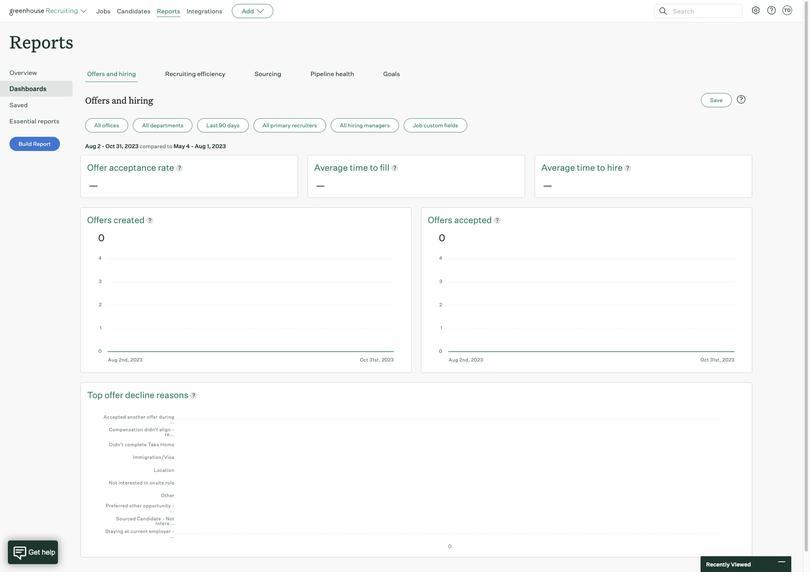 Task type: locate. For each thing, give the bounding box(es) containing it.
created
[[114, 215, 145, 225]]

1 horizontal spatial to link
[[597, 162, 607, 174]]

time link left hire link
[[577, 162, 597, 174]]

average for fill
[[314, 162, 348, 173]]

0 horizontal spatial -
[[102, 143, 104, 150]]

2 vertical spatial hiring
[[348, 122, 363, 129]]

2 horizontal spatial —
[[543, 179, 553, 191]]

1 2023 from the left
[[125, 143, 139, 150]]

1 horizontal spatial -
[[191, 143, 194, 150]]

0 horizontal spatial time
[[350, 162, 368, 173]]

reports right candidates
[[157, 7, 180, 15]]

all left offices
[[94, 122, 101, 129]]

offers and hiring
[[87, 70, 136, 78], [85, 94, 153, 106]]

time link
[[350, 162, 370, 174], [577, 162, 597, 174]]

0 horizontal spatial to link
[[370, 162, 380, 174]]

all hiring managers button
[[331, 118, 399, 133]]

1 aug from the left
[[85, 143, 96, 150]]

to left fill
[[370, 162, 378, 173]]

0 horizontal spatial —
[[89, 179, 98, 191]]

all left departments
[[142, 122, 149, 129]]

average time to for fill
[[314, 162, 380, 173]]

days
[[227, 122, 240, 129]]

to
[[167, 143, 172, 150], [370, 162, 378, 173], [597, 162, 605, 173]]

fill
[[380, 162, 390, 173]]

31,
[[116, 143, 124, 150]]

efficiency
[[197, 70, 226, 78]]

2 to link from the left
[[597, 162, 607, 174]]

2 - from the left
[[191, 143, 194, 150]]

- right 2
[[102, 143, 104, 150]]

all offices button
[[85, 118, 128, 133]]

all left 'managers'
[[340, 122, 347, 129]]

reasons
[[156, 390, 189, 400]]

td button
[[781, 4, 794, 17]]

2 average time to from the left
[[542, 162, 607, 173]]

1 to link from the left
[[370, 162, 380, 174]]

— for hire
[[543, 179, 553, 191]]

average time to for hire
[[542, 162, 607, 173]]

2 average from the left
[[542, 162, 575, 173]]

0 vertical spatial offers and hiring
[[87, 70, 136, 78]]

0 horizontal spatial 0
[[98, 232, 105, 244]]

tab list containing offers and hiring
[[85, 66, 748, 82]]

integrations
[[187, 7, 223, 15]]

2 aug from the left
[[195, 143, 206, 150]]

offer
[[87, 162, 107, 173]]

1 time link from the left
[[350, 162, 370, 174]]

1 horizontal spatial offers link
[[428, 214, 454, 226]]

pipeline health button
[[309, 66, 356, 82]]

1 horizontal spatial time
[[577, 162, 595, 173]]

xychart image
[[98, 256, 394, 363], [439, 256, 735, 363], [98, 409, 735, 549]]

—
[[89, 179, 98, 191], [316, 179, 325, 191], [543, 179, 553, 191]]

1 average from the left
[[314, 162, 348, 173]]

2 0 from the left
[[439, 232, 445, 244]]

offices
[[102, 122, 119, 129]]

4 all from the left
[[340, 122, 347, 129]]

1 - from the left
[[102, 143, 104, 150]]

0 vertical spatial and
[[106, 70, 118, 78]]

configure image
[[751, 6, 761, 15]]

offer link
[[87, 162, 109, 174]]

integrations link
[[187, 7, 223, 15]]

1 vertical spatial reports
[[9, 30, 73, 53]]

xychart image for created
[[98, 256, 394, 363]]

0 horizontal spatial average time to
[[314, 162, 380, 173]]

1 horizontal spatial reports
[[157, 7, 180, 15]]

0 horizontal spatial aug
[[85, 143, 96, 150]]

1 horizontal spatial aug
[[195, 143, 206, 150]]

1 horizontal spatial to
[[370, 162, 378, 173]]

average link for fill
[[314, 162, 350, 174]]

decline link
[[125, 389, 156, 401]]

jobs link
[[96, 7, 111, 15]]

accepted
[[454, 215, 492, 225]]

recruiting efficiency button
[[163, 66, 228, 82]]

job custom fields button
[[404, 118, 467, 133]]

time left the 'hire'
[[577, 162, 595, 173]]

last 90 days
[[206, 122, 240, 129]]

offers link
[[87, 214, 114, 226], [428, 214, 454, 226]]

1 offers link from the left
[[87, 214, 114, 226]]

to left 'may' at the top left of page
[[167, 143, 172, 150]]

0 horizontal spatial 2023
[[125, 143, 139, 150]]

to link
[[370, 162, 380, 174], [597, 162, 607, 174]]

2 time link from the left
[[577, 162, 597, 174]]

hiring
[[119, 70, 136, 78], [129, 94, 153, 106], [348, 122, 363, 129]]

top
[[87, 390, 103, 400]]

candidates link
[[117, 7, 151, 15]]

0 horizontal spatial reports
[[9, 30, 73, 53]]

oct
[[105, 143, 115, 150]]

0 horizontal spatial average link
[[314, 162, 350, 174]]

- right 4
[[191, 143, 194, 150]]

offers link for accepted
[[428, 214, 454, 226]]

top offer decline
[[87, 390, 156, 400]]

fields
[[444, 122, 458, 129]]

0 horizontal spatial time link
[[350, 162, 370, 174]]

and
[[106, 70, 118, 78], [112, 94, 127, 106]]

1 time from the left
[[350, 162, 368, 173]]

1 horizontal spatial time link
[[577, 162, 597, 174]]

1 average link from the left
[[314, 162, 350, 174]]

managers
[[364, 122, 390, 129]]

time left fill
[[350, 162, 368, 173]]

1 all from the left
[[94, 122, 101, 129]]

2 average link from the left
[[542, 162, 577, 174]]

aug
[[85, 143, 96, 150], [195, 143, 206, 150]]

all offices
[[94, 122, 119, 129]]

1 horizontal spatial 2023
[[212, 143, 226, 150]]

top link
[[87, 389, 105, 401]]

to link for fill
[[370, 162, 380, 174]]

1 horizontal spatial 0
[[439, 232, 445, 244]]

save
[[710, 97, 723, 103]]

2 offers link from the left
[[428, 214, 454, 226]]

tab list
[[85, 66, 748, 82]]

2023 right 1, at the left of page
[[212, 143, 226, 150]]

all left primary
[[263, 122, 269, 129]]

reports link
[[157, 7, 180, 15]]

essential
[[9, 117, 36, 125]]

1 horizontal spatial average
[[542, 162, 575, 173]]

0 horizontal spatial average
[[314, 162, 348, 173]]

0
[[98, 232, 105, 244], [439, 232, 445, 244]]

essential reports
[[9, 117, 59, 125]]

2 time from the left
[[577, 162, 595, 173]]

1 horizontal spatial —
[[316, 179, 325, 191]]

3 — from the left
[[543, 179, 553, 191]]

1 horizontal spatial average link
[[542, 162, 577, 174]]

aug left 1, at the left of page
[[195, 143, 206, 150]]

offers link for created
[[87, 214, 114, 226]]

2
[[97, 143, 101, 150]]

2023
[[125, 143, 139, 150], [212, 143, 226, 150]]

2 all from the left
[[142, 122, 149, 129]]

hiring inside button
[[348, 122, 363, 129]]

td
[[784, 7, 791, 13]]

to left the 'hire'
[[597, 162, 605, 173]]

1 0 from the left
[[98, 232, 105, 244]]

offer link
[[105, 389, 125, 401]]

0 for accepted
[[439, 232, 445, 244]]

to for fill
[[370, 162, 378, 173]]

recently viewed
[[706, 561, 751, 568]]

1 horizontal spatial average time to
[[542, 162, 607, 173]]

2023 right 31, on the left of page
[[125, 143, 139, 150]]

average
[[314, 162, 348, 173], [542, 162, 575, 173]]

all
[[94, 122, 101, 129], [142, 122, 149, 129], [263, 122, 269, 129], [340, 122, 347, 129]]

hire link
[[607, 162, 623, 174]]

offers inside 'button'
[[87, 70, 105, 78]]

3 all from the left
[[263, 122, 269, 129]]

2 — from the left
[[316, 179, 325, 191]]

time link left the fill link
[[350, 162, 370, 174]]

offers
[[87, 70, 105, 78], [85, 94, 110, 106], [87, 215, 114, 225], [428, 215, 454, 225]]

viewed
[[731, 561, 751, 568]]

build report
[[19, 140, 51, 147]]

0 horizontal spatial offers link
[[87, 214, 114, 226]]

0 vertical spatial hiring
[[119, 70, 136, 78]]

aug left 2
[[85, 143, 96, 150]]

reports down the 'greenhouse recruiting' image on the top of page
[[9, 30, 73, 53]]

2 horizontal spatial to
[[597, 162, 605, 173]]

1 average time to from the left
[[314, 162, 380, 173]]

saved link
[[9, 100, 69, 110]]

average link for hire
[[542, 162, 577, 174]]



Task type: describe. For each thing, give the bounding box(es) containing it.
offers and hiring button
[[85, 66, 138, 82]]

xychart image for accepted
[[439, 256, 735, 363]]

saved
[[9, 101, 28, 109]]

goals
[[383, 70, 400, 78]]

health
[[336, 70, 354, 78]]

recently
[[706, 561, 730, 568]]

sourcing button
[[253, 66, 283, 82]]

recruiting
[[165, 70, 196, 78]]

last 90 days button
[[197, 118, 249, 133]]

pipeline health
[[311, 70, 354, 78]]

add button
[[232, 4, 273, 18]]

reasons link
[[156, 389, 189, 401]]

rate
[[158, 162, 174, 173]]

time link for fill
[[350, 162, 370, 174]]

greenhouse recruiting image
[[9, 6, 80, 16]]

0 for created
[[98, 232, 105, 244]]

time for hire
[[577, 162, 595, 173]]

offer
[[105, 390, 123, 400]]

accepted link
[[454, 214, 492, 226]]

departments
[[150, 122, 184, 129]]

overview
[[9, 69, 37, 77]]

dashboards
[[9, 85, 47, 93]]

save button
[[701, 93, 732, 107]]

may
[[174, 143, 185, 150]]

build
[[19, 140, 32, 147]]

all primary recruiters button
[[254, 118, 326, 133]]

all for all departments
[[142, 122, 149, 129]]

all for all hiring managers
[[340, 122, 347, 129]]

0 horizontal spatial to
[[167, 143, 172, 150]]

td button
[[783, 6, 792, 15]]

pipeline
[[311, 70, 334, 78]]

dashboards link
[[9, 84, 69, 94]]

overview link
[[9, 68, 69, 77]]

all hiring managers
[[340, 122, 390, 129]]

Search text field
[[671, 5, 735, 17]]

average for hire
[[542, 162, 575, 173]]

last
[[206, 122, 218, 129]]

rate link
[[158, 162, 174, 174]]

custom
[[424, 122, 443, 129]]

decline
[[125, 390, 155, 400]]

primary
[[271, 122, 291, 129]]

jobs
[[96, 7, 111, 15]]

offer acceptance
[[87, 162, 158, 173]]

fill link
[[380, 162, 390, 174]]

1 — from the left
[[89, 179, 98, 191]]

compared
[[140, 143, 166, 150]]

recruiters
[[292, 122, 317, 129]]

all for all offices
[[94, 122, 101, 129]]

acceptance link
[[109, 162, 158, 174]]

0 vertical spatial reports
[[157, 7, 180, 15]]

to link for hire
[[597, 162, 607, 174]]

— for fill
[[316, 179, 325, 191]]

build report button
[[9, 137, 60, 151]]

2 2023 from the left
[[212, 143, 226, 150]]

and inside 'button'
[[106, 70, 118, 78]]

all primary recruiters
[[263, 122, 317, 129]]

all departments
[[142, 122, 184, 129]]

90
[[219, 122, 226, 129]]

essential reports link
[[9, 116, 69, 126]]

time link for hire
[[577, 162, 597, 174]]

reports
[[38, 117, 59, 125]]

goals button
[[381, 66, 402, 82]]

1,
[[207, 143, 211, 150]]

report
[[33, 140, 51, 147]]

acceptance
[[109, 162, 156, 173]]

hire
[[607, 162, 623, 173]]

candidates
[[117, 7, 151, 15]]

job
[[413, 122, 423, 129]]

all departments button
[[133, 118, 193, 133]]

recruiting efficiency
[[165, 70, 226, 78]]

4
[[186, 143, 190, 150]]

all for all primary recruiters
[[263, 122, 269, 129]]

offers and hiring inside 'button'
[[87, 70, 136, 78]]

1 vertical spatial and
[[112, 94, 127, 106]]

1 vertical spatial offers and hiring
[[85, 94, 153, 106]]

created link
[[114, 214, 145, 226]]

add
[[242, 7, 254, 15]]

to for hire
[[597, 162, 605, 173]]

job custom fields
[[413, 122, 458, 129]]

aug 2 - oct 31, 2023 compared to may 4 - aug 1, 2023
[[85, 143, 226, 150]]

hiring inside 'button'
[[119, 70, 136, 78]]

1 vertical spatial hiring
[[129, 94, 153, 106]]

faq image
[[737, 95, 746, 104]]

time for fill
[[350, 162, 368, 173]]

sourcing
[[255, 70, 281, 78]]



Task type: vqa. For each thing, say whether or not it's contained in the screenshot.
2nd time link from the right
yes



